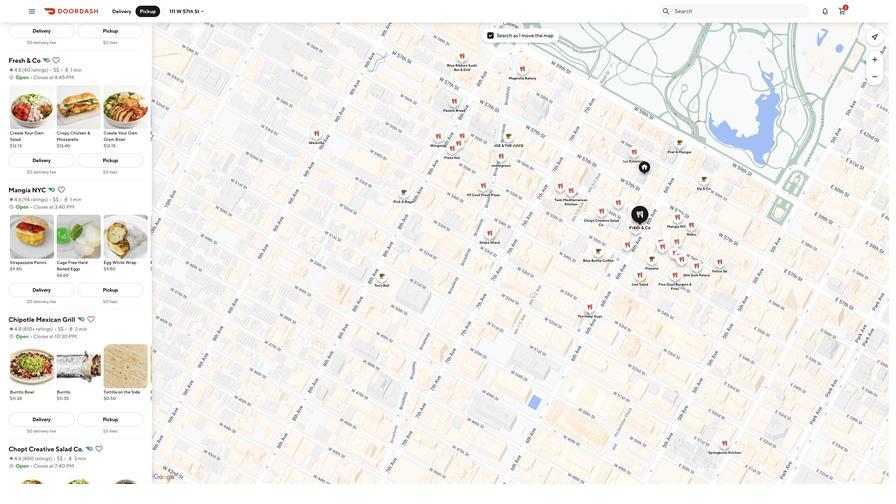 Task type: describe. For each thing, give the bounding box(es) containing it.
free
[[68, 260, 77, 265]]

pm for mangia nyc
[[66, 204, 74, 210]]

egg white wrap image
[[104, 215, 148, 259]]

) for &
[[47, 67, 48, 73]]

111
[[170, 8, 176, 14]]

10:30
[[55, 334, 68, 340]]

click to add this store to your saved list image for fresh & co
[[52, 56, 60, 65]]

search
[[497, 33, 513, 38]]

1 $0 delivery fee from the top
[[27, 40, 56, 45]]

search as i move the map
[[497, 33, 554, 38]]

delivery link for nyc
[[9, 283, 75, 297]]

tortilla on the side $0.50
[[104, 390, 140, 401]]

zoom out image
[[871, 72, 880, 81]]

$12.15 inside the create your own grain bowl $12.15
[[104, 143, 116, 149]]

$0 delivery fee for mexican
[[27, 429, 56, 434]]

min for mangia nyc
[[73, 197, 81, 203]]

$12.15 inside the create your own salad $12.15
[[10, 143, 22, 149]]

$11.35 inside burrito $11.35
[[57, 396, 69, 401]]

at for nyc
[[49, 204, 54, 210]]

click to add this store to your saved list image for chopt creative salad co.
[[95, 445, 103, 454]]

1 fee from the top
[[50, 40, 56, 45]]

$11.35 inside the burrito bowl $11.35
[[10, 396, 22, 401]]

create your own grain bowl image
[[104, 85, 148, 129]]

your for grain
[[118, 130, 127, 136]]

4.4
[[14, 326, 21, 332]]

fee for mexican
[[50, 429, 56, 434]]

1 fees from the top
[[110, 40, 118, 45]]

w
[[177, 8, 182, 14]]

blueberry
[[151, 260, 170, 265]]

average rating of 4.8 out of 5 element
[[9, 66, 21, 74]]

3:40
[[55, 204, 65, 210]]

57th
[[183, 8, 194, 14]]

$$ for creative
[[57, 456, 63, 462]]

$$ for mexican
[[58, 326, 64, 332]]

pickup for fresh & co
[[103, 158, 118, 163]]

scone
[[171, 260, 183, 265]]

pickup down delivery button
[[103, 28, 118, 34]]

at for mexican
[[49, 334, 54, 340]]

$0 for first the 'pickup' "link"
[[103, 40, 109, 45]]

810+
[[24, 326, 35, 332]]

$9.80 inside strapazzate panini $9.80
[[10, 266, 22, 272]]

chipotle mexican grill
[[9, 316, 75, 324]]

2
[[75, 326, 78, 332]]

boiled
[[57, 266, 70, 272]]

cage
[[57, 260, 67, 265]]

create your own salad $12.15
[[10, 130, 44, 149]]

0 vertical spatial the
[[536, 33, 543, 38]]

pickup for mangia nyc
[[103, 287, 118, 293]]

$0.50
[[104, 396, 116, 401]]

closes for mexican
[[33, 334, 48, 340]]

create for salad
[[10, 130, 23, 136]]

4.6 for chopt creative salad co.
[[14, 456, 21, 462]]

guacamole
[[167, 390, 189, 395]]

delivery for fresh & co
[[33, 158, 51, 163]]

soup $5.50
[[151, 130, 163, 142]]

( 810+ ratings )
[[22, 326, 53, 332]]

) for nyc
[[46, 197, 48, 203]]

open menu image
[[28, 7, 36, 15]]

delivery link for &
[[9, 153, 75, 168]]

grain
[[104, 137, 115, 142]]

egg
[[104, 260, 112, 265]]

40
[[24, 67, 30, 73]]

click to add this store to your saved list image for chipotle mexican grill
[[87, 315, 95, 324]]

egg white wrap $9.80
[[104, 260, 137, 272]]

white
[[112, 260, 125, 265]]

min for fresh & co
[[74, 67, 82, 73]]

crispy
[[57, 130, 69, 136]]

( for chopt
[[22, 456, 24, 462]]

pm for chipotle mexican grill
[[69, 334, 77, 340]]

open • closes at 7:40 pm
[[16, 464, 74, 469]]

$5.10
[[151, 396, 162, 401]]

side
[[132, 390, 140, 395]]

7:40
[[55, 464, 65, 469]]

fees for mangia nyc
[[110, 299, 118, 304]]

111 w 57th st button
[[170, 8, 205, 14]]

• $$ for mexican
[[54, 326, 64, 332]]

as
[[514, 33, 519, 38]]

own for create your own grain bowl $12.15
[[128, 130, 137, 136]]

on
[[118, 390, 123, 395]]

bowl inside the burrito bowl $11.35
[[25, 390, 34, 395]]

closes for &
[[33, 75, 48, 80]]

hard
[[78, 260, 88, 265]]

delivery for chipotle mexican grill
[[33, 417, 51, 423]]

burrito $11.35
[[57, 390, 71, 401]]

zoom in image
[[871, 55, 880, 64]]

$0 delivery fee for &
[[27, 169, 56, 175]]

8:45
[[55, 75, 65, 80]]

open • closes at 8:45 pm
[[16, 75, 74, 80]]

$0 for fresh & co the 'pickup' "link"
[[103, 169, 109, 175]]

ratings for creative
[[35, 456, 50, 462]]

open for fresh
[[16, 75, 29, 80]]

ratings for mexican
[[36, 326, 51, 332]]

open for chipotle
[[16, 334, 29, 340]]

94
[[24, 197, 30, 203]]

min for chopt creative salad co.
[[78, 456, 86, 462]]

$0 for delivery link related to mexican
[[27, 429, 33, 434]]

strapazzate
[[10, 260, 33, 265]]

400
[[24, 456, 34, 462]]

( 40 ratings )
[[22, 67, 48, 73]]

( for chipotle
[[22, 326, 24, 332]]

ratings for &
[[31, 67, 47, 73]]

chipotle
[[9, 316, 35, 324]]

3 min
[[74, 456, 86, 462]]

( 94 ratings )
[[22, 197, 48, 203]]

111 w 57th st
[[170, 8, 200, 14]]

mexican
[[36, 316, 61, 324]]

1 min for fresh & co
[[71, 67, 82, 73]]

click to add this store to your saved list image for mangia nyc
[[57, 186, 66, 194]]

ratings for nyc
[[31, 197, 46, 203]]

st
[[195, 8, 200, 14]]

panini
[[34, 260, 46, 265]]

$5.50
[[151, 137, 163, 142]]

pickup button
[[136, 6, 160, 17]]

closes for nyc
[[33, 204, 48, 210]]

create your own grain bowl $12.15
[[104, 130, 137, 149]]

$0 fees for mangia nyc
[[103, 299, 118, 304]]

chips
[[151, 390, 162, 395]]

map
[[544, 33, 554, 38]]

delivery for &
[[33, 169, 49, 175]]

cage free hard boiled eggs $4.60
[[57, 260, 88, 278]]

tortilla on the side image
[[104, 345, 148, 389]]

$$ for nyc
[[53, 197, 59, 203]]

bowl inside the create your own grain bowl $12.15
[[115, 137, 125, 142]]

tortilla
[[104, 390, 117, 395]]

( 400 ratings )
[[22, 456, 52, 462]]

salad inside the create your own salad $12.15
[[10, 137, 21, 142]]

at for &
[[49, 75, 54, 80]]

delivery for mexican
[[33, 429, 49, 434]]

mozzarella
[[57, 137, 78, 142]]

delivery inside button
[[112, 8, 131, 14]]

2 min
[[75, 326, 87, 332]]

4.6 for mangia nyc
[[14, 197, 21, 203]]

1 button
[[836, 4, 850, 18]]

your for salad
[[24, 130, 33, 136]]

1 pickup link from the top
[[77, 24, 144, 38]]

delivery link for mexican
[[9, 413, 75, 427]]

burrito for burrito bowl
[[10, 390, 24, 395]]

$0 fees for fresh & co
[[103, 169, 118, 175]]

1 inside button
[[846, 5, 847, 9]]



Task type: vqa. For each thing, say whether or not it's contained in the screenshot.
$0 delivery fee
yes



Task type: locate. For each thing, give the bounding box(es) containing it.
4 fee from the top
[[50, 429, 56, 434]]

crispy chicken & mozzarella image
[[57, 85, 101, 129]]

1 $0 fees from the top
[[103, 40, 118, 45]]

3 closes from the top
[[33, 334, 48, 340]]

1 delivery from the top
[[33, 40, 49, 45]]

0 horizontal spatial $11.35
[[10, 396, 22, 401]]

Store search: begin typing to search for stores available on DoorDash text field
[[675, 7, 806, 15]]

1 min up open • closes at 3:40 pm
[[70, 197, 81, 203]]

( up open • closes at 7:40 pm
[[22, 456, 24, 462]]

the inside tortilla on the side $0.50
[[124, 390, 131, 395]]

0 horizontal spatial $4.60
[[57, 273, 69, 278]]

dim
[[684, 273, 691, 277], [684, 273, 691, 277]]

pm right '7:40'
[[66, 464, 74, 469]]

4 delivery from the top
[[33, 429, 49, 434]]

fee for &
[[50, 169, 56, 175]]

delivery left pickup button
[[112, 8, 131, 14]]

pickup link for mangia nyc
[[77, 283, 144, 297]]

4 $0 delivery fee from the top
[[27, 429, 56, 434]]

• $$ up 10:30
[[54, 326, 64, 332]]

five guys burgers & fries
[[659, 282, 692, 291], [659, 282, 692, 291]]

0 vertical spatial $4.60
[[151, 266, 163, 272]]

own inside the create your own grain bowl $12.15
[[128, 130, 137, 136]]

at left "8:45"
[[49, 75, 54, 80]]

& inside crispy chicken & mozzarella $13.40
[[88, 130, 90, 136]]

blueberry scone $4.60
[[151, 260, 183, 272]]

$0 delivery fee up ( 94 ratings )
[[27, 169, 56, 175]]

create up grain
[[104, 130, 117, 136]]

your down the create your own grain bowl image
[[118, 130, 127, 136]]

) for creative
[[50, 456, 52, 462]]

min for chipotle mexican grill
[[79, 326, 87, 332]]

1 your from the left
[[24, 130, 33, 136]]

pickup down grain
[[103, 158, 118, 163]]

shack
[[491, 241, 501, 245], [491, 241, 501, 245]]

powered by google image
[[154, 474, 175, 481]]

joe
[[494, 144, 501, 148], [494, 144, 501, 148]]

create your own salad image
[[10, 85, 54, 129]]

4 open from the top
[[16, 464, 29, 469]]

loi estiatorio
[[624, 159, 646, 163], [624, 159, 646, 163]]

notification bell image
[[822, 7, 830, 15]]

4.8
[[14, 67, 21, 73]]

delivery link down open menu image at top
[[9, 24, 75, 38]]

soup
[[151, 130, 161, 136]]

open for chopt
[[16, 464, 29, 469]]

1 horizontal spatial $12.15
[[104, 143, 116, 149]]

1 vertical spatial 1
[[71, 67, 73, 73]]

strapazzate panini image
[[10, 215, 54, 259]]

ribbon
[[456, 63, 468, 68], [456, 63, 468, 68]]

$0
[[27, 40, 33, 45], [103, 40, 109, 45], [27, 169, 33, 175], [103, 169, 109, 175], [27, 299, 33, 304], [103, 299, 109, 304], [27, 429, 33, 434], [103, 429, 109, 434]]

pm right "8:45"
[[66, 75, 74, 80]]

average rating of 4.6 out of 5 element for chopt creative salad co.
[[9, 455, 21, 463]]

3 fees from the top
[[110, 299, 118, 304]]

2 $0 delivery fee from the top
[[27, 169, 56, 175]]

3 open from the top
[[16, 334, 29, 340]]

1 vertical spatial 4.6
[[14, 456, 21, 462]]

shake shack
[[480, 241, 501, 245], [480, 241, 501, 245]]

pret a manger
[[668, 150, 692, 154], [668, 150, 692, 154]]

i
[[520, 33, 521, 38]]

own left crispy
[[34, 130, 44, 136]]

$4.60 down boiled
[[57, 273, 69, 278]]

pickup link down egg white wrap $9.80
[[77, 283, 144, 297]]

bowl down the burrito bowl image
[[25, 390, 34, 395]]

delivery link down panini
[[9, 283, 75, 297]]

$0 for delivery link associated with &
[[27, 169, 33, 175]]

open for mangia
[[16, 204, 29, 210]]

bread
[[456, 108, 466, 113], [456, 108, 466, 113]]

ratings up open • closes at 10:30 pm
[[36, 326, 51, 332]]

map region
[[140, 0, 890, 485]]

delivery up chipotle mexican grill
[[33, 299, 49, 304]]

average rating of 4.6 out of 5 element left the 400
[[9, 455, 21, 463]]

$$ up the 3:40
[[53, 197, 59, 203]]

4 fees from the top
[[110, 429, 118, 434]]

$11.35
[[10, 396, 22, 401], [57, 396, 69, 401]]

1 vertical spatial $4.60
[[57, 273, 69, 278]]

burrito bowl $11.35
[[10, 390, 34, 401]]

delivery down the create your own salad $12.15
[[33, 158, 51, 163]]

$4.60 inside blueberry scone $4.60
[[151, 266, 163, 272]]

co.
[[706, 187, 712, 191], [706, 187, 712, 191], [599, 223, 605, 227], [599, 223, 605, 227], [73, 446, 84, 453]]

1 horizontal spatial own
[[128, 130, 137, 136]]

• $$ up "8:45"
[[50, 67, 59, 73]]

2 $0 fees from the top
[[103, 169, 118, 175]]

ratings up open • closes at 3:40 pm
[[31, 197, 46, 203]]

99 cent fresh pizza
[[467, 193, 500, 197], [467, 193, 500, 197]]

sweetgreen
[[492, 163, 511, 168], [492, 163, 511, 168]]

&
[[27, 57, 31, 64], [460, 68, 463, 72], [460, 68, 463, 72], [88, 130, 90, 136], [502, 144, 504, 148], [502, 144, 504, 148], [703, 187, 706, 191], [703, 187, 706, 191], [642, 225, 644, 231], [642, 225, 644, 231], [690, 282, 692, 287], [690, 282, 692, 287], [163, 390, 166, 395]]

burrito down the burrito bowl image
[[10, 390, 24, 395]]

delivery up ( 94 ratings )
[[33, 169, 49, 175]]

at for creative
[[49, 464, 54, 469]]

burrito image
[[57, 345, 101, 389]]

open down the 4.8 at the top left
[[16, 75, 29, 80]]

2 open from the top
[[16, 204, 29, 210]]

closes down ( 40 ratings )
[[33, 75, 48, 80]]

delivery down the burrito bowl $11.35 on the left of the page
[[33, 417, 51, 423]]

2 average rating of 4.6 out of 5 element from the top
[[9, 455, 21, 463]]

4.6 left the 400
[[14, 456, 21, 462]]

at
[[49, 75, 54, 80], [49, 204, 54, 210], [49, 334, 54, 340], [49, 464, 54, 469]]

2 create from the left
[[104, 130, 117, 136]]

taim
[[555, 198, 563, 202], [555, 198, 563, 202]]

closes down ( 810+ ratings )
[[33, 334, 48, 340]]

click to add this store to your saved list image up the 3:40
[[57, 186, 66, 194]]

0 horizontal spatial the
[[124, 390, 131, 395]]

pickup link down grain
[[77, 153, 144, 168]]

$$ up "8:45"
[[53, 67, 59, 73]]

2 $9.80 from the left
[[104, 266, 116, 272]]

2 own from the left
[[128, 130, 137, 136]]

$0 for 1st delivery link from the top of the page
[[27, 40, 33, 45]]

( right the 4.8 at the top left
[[22, 67, 24, 73]]

delivery up ( 40 ratings )
[[33, 40, 49, 45]]

1 min up open • closes at 8:45 pm
[[71, 67, 82, 73]]

$9.80 down egg
[[104, 266, 116, 272]]

1 horizontal spatial the
[[536, 33, 543, 38]]

pickup for chipotle mexican grill
[[103, 417, 118, 423]]

1 right "notification bell" icon
[[846, 5, 847, 9]]

2 closes from the top
[[33, 204, 48, 210]]

bar
[[454, 68, 460, 72], [454, 68, 460, 72]]

$0 delivery fee up chipotle mexican grill
[[27, 299, 56, 304]]

min up open • closes at 3:40 pm
[[73, 197, 81, 203]]

$13.40
[[57, 143, 70, 149]]

Search as I move the map checkbox
[[488, 32, 494, 39]]

move
[[522, 33, 535, 38]]

burrito inside the burrito bowl $11.35
[[10, 390, 24, 395]]

pickup left 111
[[140, 8, 156, 14]]

1 vertical spatial 1 min
[[70, 197, 81, 203]]

average rating of 4.6 out of 5 element for mangia nyc
[[9, 196, 21, 203]]

bowl right grain
[[115, 137, 125, 142]]

3 ( from the top
[[22, 326, 24, 332]]

joe & the juice
[[494, 144, 524, 148], [494, 144, 524, 148]]

2 fee from the top
[[50, 169, 56, 175]]

0 vertical spatial 1 min
[[71, 67, 82, 73]]

1 min for mangia nyc
[[70, 197, 81, 203]]

1 at from the top
[[49, 75, 54, 80]]

2 $11.35 from the left
[[57, 396, 69, 401]]

open
[[16, 75, 29, 80], [16, 204, 29, 210], [16, 334, 29, 340], [16, 464, 29, 469]]

1 min
[[71, 67, 82, 73], [70, 197, 81, 203]]

0 horizontal spatial your
[[24, 130, 33, 136]]

) up open • closes at 8:45 pm
[[47, 67, 48, 73]]

pm down 2
[[69, 334, 77, 340]]

2 4.6 from the top
[[14, 456, 21, 462]]

$4.60 inside cage free hard boiled eggs $4.60
[[57, 273, 69, 278]]

pickup link down $0.50 on the left bottom of page
[[77, 413, 144, 427]]

1 4.6 from the top
[[14, 197, 21, 203]]

create for grain
[[104, 130, 117, 136]]

$9.80 down strapazzate
[[10, 266, 22, 272]]

delivery for mangia nyc
[[33, 287, 51, 293]]

1 $9.80 from the left
[[10, 266, 22, 272]]

fees for chipotle mexican grill
[[110, 429, 118, 434]]

bell
[[383, 284, 390, 288], [383, 284, 390, 288]]

salad
[[10, 137, 21, 142], [611, 218, 620, 223], [611, 218, 620, 223], [640, 282, 649, 287], [640, 282, 649, 287], [56, 446, 72, 453]]

delivery link down the create your own salad $12.15
[[9, 153, 75, 168]]

delivery link down the burrito bowl $11.35 on the left of the page
[[9, 413, 75, 427]]

2 $12.15 from the left
[[104, 143, 116, 149]]

open • closes at 10:30 pm
[[16, 334, 77, 340]]

bagel
[[405, 200, 414, 204], [405, 200, 414, 204]]

$9.80 inside egg white wrap $9.80
[[104, 266, 116, 272]]

1 delivery link from the top
[[9, 24, 75, 38]]

the
[[536, 33, 543, 38], [124, 390, 131, 395]]

pickup link down delivery button
[[77, 24, 144, 38]]

min up open • closes at 8:45 pm
[[74, 67, 82, 73]]

own for create your own salad $12.15
[[34, 130, 44, 136]]

• $$ up the 3:40
[[49, 197, 59, 203]]

1 open from the top
[[16, 75, 29, 80]]

own left soup
[[128, 130, 137, 136]]

pickup down $0.50 on the left bottom of page
[[103, 417, 118, 423]]

pickup inside pickup button
[[140, 8, 156, 14]]

4 $0 fees from the top
[[103, 429, 118, 434]]

1 vertical spatial click to add this store to your saved list image
[[95, 445, 103, 454]]

1 ( from the top
[[22, 67, 24, 73]]

& inside the chips & guacamole $5.10
[[163, 390, 166, 395]]

crispy chicken & mozzarella $13.40
[[57, 130, 90, 149]]

recenter the map image
[[871, 33, 880, 41]]

delivery button
[[108, 6, 136, 17]]

• $$ for creative
[[53, 456, 63, 462]]

fees
[[110, 40, 118, 45], [110, 169, 118, 175], [110, 299, 118, 304], [110, 429, 118, 434]]

sip
[[697, 187, 703, 191], [697, 187, 703, 191]]

$$
[[53, 67, 59, 73], [53, 197, 59, 203], [58, 326, 64, 332], [57, 456, 63, 462]]

your down create your own salad image
[[24, 130, 33, 136]]

) up open • closes at 10:30 pm
[[51, 326, 53, 332]]

pickup down egg white wrap $9.80
[[103, 287, 118, 293]]

3 pickup link from the top
[[77, 283, 144, 297]]

( for fresh
[[22, 67, 24, 73]]

$$ up 10:30
[[58, 326, 64, 332]]

2 burrito from the left
[[57, 390, 71, 395]]

1 for mangia nyc
[[70, 197, 72, 203]]

average rating of 4.6 out of 5 element left 94
[[9, 196, 21, 203]]

0 vertical spatial 4.6
[[14, 197, 21, 203]]

mediterranean
[[563, 198, 588, 202], [563, 198, 588, 202]]

springbone kitchen
[[709, 451, 742, 455], [709, 451, 742, 455]]

2 vertical spatial 1
[[70, 197, 72, 203]]

2 fees from the top
[[110, 169, 118, 175]]

pm right the 3:40
[[66, 204, 74, 210]]

pizzarte
[[646, 266, 659, 271], [646, 266, 659, 271]]

1 create from the left
[[10, 130, 23, 136]]

click to add this store to your saved list image
[[52, 56, 60, 65], [57, 186, 66, 194]]

click to add this store to your saved list image up "8:45"
[[52, 56, 60, 65]]

1 own from the left
[[34, 130, 44, 136]]

min right 3
[[78, 456, 86, 462]]

99
[[467, 193, 472, 197], [467, 193, 472, 197]]

create inside the create your own grain bowl $12.15
[[104, 130, 117, 136]]

3 delivery from the top
[[33, 299, 49, 304]]

3
[[74, 456, 77, 462]]

$$ for &
[[53, 67, 59, 73]]

1 up open • closes at 8:45 pm
[[71, 67, 73, 73]]

blue bottle coffee
[[583, 259, 614, 263], [583, 259, 614, 263]]

1 horizontal spatial $11.35
[[57, 396, 69, 401]]

co
[[32, 57, 41, 64], [645, 225, 651, 231], [645, 225, 651, 231]]

) for mexican
[[51, 326, 53, 332]]

your
[[24, 130, 33, 136], [118, 130, 127, 136]]

2 pickup link from the top
[[77, 153, 144, 168]]

pm for fresh & co
[[66, 75, 74, 80]]

0 vertical spatial 1
[[846, 5, 847, 9]]

own inside the create your own salad $12.15
[[34, 130, 44, 136]]

)
[[47, 67, 48, 73], [46, 197, 48, 203], [51, 326, 53, 332], [50, 456, 52, 462]]

pickup link for fresh & co
[[77, 153, 144, 168]]

$$ up '7:40'
[[57, 456, 63, 462]]

0 horizontal spatial own
[[34, 130, 44, 136]]

sum
[[691, 273, 699, 277], [691, 273, 699, 277]]

min right 2
[[79, 326, 87, 332]]

( right 4.4
[[22, 326, 24, 332]]

fee
[[50, 40, 56, 45], [50, 169, 56, 175], [50, 299, 56, 304], [50, 429, 56, 434]]

burgers
[[676, 282, 689, 287], [676, 282, 689, 287]]

$4.60 down the blueberry
[[151, 266, 163, 272]]

click to add this store to your saved list image
[[87, 315, 95, 324], [95, 445, 103, 454]]

average rating of 4.4 out of 5 element
[[9, 326, 21, 333]]

• $$ for &
[[50, 67, 59, 73]]

1 $11.35 from the left
[[10, 396, 22, 401]]

) up open • closes at 3:40 pm
[[46, 197, 48, 203]]

2 your from the left
[[118, 130, 127, 136]]

1 $12.15 from the left
[[10, 143, 22, 149]]

wingstop blue ribbon sushi bar & grill
[[430, 63, 477, 148], [430, 63, 477, 148]]

0 horizontal spatial $9.80
[[10, 266, 22, 272]]

burrito bowl image
[[10, 345, 54, 389]]

burrito for burrito
[[57, 390, 71, 395]]

0 horizontal spatial create
[[10, 130, 23, 136]]

at left the 3:40
[[49, 204, 54, 210]]

mangia nyc
[[9, 187, 46, 194], [668, 225, 688, 229], [668, 225, 688, 229]]

1 burrito from the left
[[10, 390, 24, 395]]

hut
[[454, 156, 460, 160], [454, 156, 460, 160]]

pickup link for chipotle mexican grill
[[77, 413, 144, 427]]

ratings up open • closes at 7:40 pm
[[35, 456, 50, 462]]

1 up open • closes at 3:40 pm
[[70, 197, 72, 203]]

$0 delivery fee up ( 400 ratings )
[[27, 429, 56, 434]]

2 ( from the top
[[22, 197, 24, 203]]

delivery
[[33, 40, 49, 45], [33, 169, 49, 175], [33, 299, 49, 304], [33, 429, 49, 434]]

open down 4.4
[[16, 334, 29, 340]]

4 closes from the top
[[33, 464, 48, 469]]

delivery for nyc
[[33, 299, 49, 304]]

five
[[659, 282, 666, 287], [659, 282, 666, 287]]

3 $0 delivery fee from the top
[[27, 299, 56, 304]]

2 delivery link from the top
[[9, 153, 75, 168]]

0 vertical spatial average rating of 4.6 out of 5 element
[[9, 196, 21, 203]]

the left map
[[536, 33, 543, 38]]

delivery down open menu image at top
[[33, 28, 51, 34]]

the right on
[[124, 390, 131, 395]]

1 vertical spatial click to add this store to your saved list image
[[57, 186, 66, 194]]

$0 delivery fee for nyc
[[27, 299, 56, 304]]

open down 94
[[16, 204, 29, 210]]

( for mangia
[[22, 197, 24, 203]]

chopt
[[584, 218, 595, 223], [584, 218, 595, 223], [9, 446, 27, 453]]

strapazzate panini $9.80
[[10, 260, 46, 272]]

chips & guacamole $5.10
[[151, 390, 189, 401]]

open down the 400
[[16, 464, 29, 469]]

1 horizontal spatial bowl
[[115, 137, 125, 142]]

1 horizontal spatial create
[[104, 130, 117, 136]]

eggs
[[70, 266, 80, 272]]

fee for nyc
[[50, 299, 56, 304]]

3 at from the top
[[49, 334, 54, 340]]

2 delivery from the top
[[33, 169, 49, 175]]

$0 fees for chipotle mexican grill
[[103, 429, 118, 434]]

at left '7:40'
[[49, 464, 54, 469]]

fees for fresh & co
[[110, 169, 118, 175]]

4.6 left 94
[[14, 197, 21, 203]]

create
[[10, 130, 23, 136], [104, 130, 117, 136]]

$0 delivery fee up ( 40 ratings )
[[27, 40, 56, 45]]

1 for fresh & co
[[71, 67, 73, 73]]

delivery down panini
[[33, 287, 51, 293]]

just
[[632, 282, 639, 287], [632, 282, 639, 287]]

pizza hut
[[444, 156, 460, 160], [444, 156, 460, 160]]

ratings
[[31, 67, 47, 73], [31, 197, 46, 203], [36, 326, 51, 332], [35, 456, 50, 462]]

chicken
[[70, 130, 87, 136]]

1 vertical spatial bowl
[[25, 390, 34, 395]]

wrap
[[126, 260, 137, 265]]

( up open • closes at 3:40 pm
[[22, 197, 24, 203]]

0 horizontal spatial burrito
[[10, 390, 24, 395]]

3 delivery link from the top
[[9, 283, 75, 297]]

1 average rating of 4.6 out of 5 element from the top
[[9, 196, 21, 203]]

0 vertical spatial bowl
[[115, 137, 125, 142]]

1 horizontal spatial burrito
[[57, 390, 71, 395]]

create inside the create your own salad $12.15
[[10, 130, 23, 136]]

3 fee from the top
[[50, 299, 56, 304]]

cage free hard boiled eggs image
[[57, 215, 101, 259]]

• $$ for nyc
[[49, 197, 59, 203]]

4 pickup link from the top
[[77, 413, 144, 427]]

felice 56
[[713, 269, 728, 274], [713, 269, 728, 274]]

average rating of 4.6 out of 5 element
[[9, 196, 21, 203], [9, 455, 21, 463]]

$0 delivery fee
[[27, 40, 56, 45], [27, 169, 56, 175], [27, 299, 56, 304], [27, 429, 56, 434]]

closes for creative
[[33, 464, 48, 469]]

) up open • closes at 7:40 pm
[[50, 456, 52, 462]]

1 closes from the top
[[33, 75, 48, 80]]

open • closes at 3:40 pm
[[16, 204, 74, 210]]

fresh
[[9, 57, 25, 64], [481, 193, 491, 197], [481, 193, 491, 197], [630, 225, 641, 231], [630, 225, 641, 231]]

closes down ( 400 ratings )
[[33, 464, 48, 469]]

shake
[[480, 241, 490, 245], [480, 241, 490, 245]]

0 items, open order cart image
[[839, 7, 847, 15]]

1 vertical spatial the
[[124, 390, 131, 395]]

1 horizontal spatial $9.80
[[104, 266, 116, 272]]

4 delivery link from the top
[[9, 413, 75, 427]]

ratings up open • closes at 8:45 pm
[[31, 67, 47, 73]]

4 at from the top
[[49, 464, 54, 469]]

0 horizontal spatial $12.15
[[10, 143, 22, 149]]

a
[[676, 150, 679, 154], [676, 150, 679, 154], [402, 200, 404, 204], [402, 200, 404, 204]]

1 horizontal spatial $4.60
[[151, 266, 163, 272]]

burrito
[[10, 390, 24, 395], [57, 390, 71, 395]]

• $$ up '7:40'
[[53, 456, 63, 462]]

delivery up ( 400 ratings )
[[33, 429, 49, 434]]

$0 for the 'pickup' "link" corresponding to mangia nyc
[[103, 299, 109, 304]]

closes down ( 94 ratings )
[[33, 204, 48, 210]]

$0 for delivery link corresponding to nyc
[[27, 299, 33, 304]]

create down create your own salad image
[[10, 130, 23, 136]]

your inside the create your own grain bowl $12.15
[[118, 130, 127, 136]]

loi
[[624, 159, 629, 163], [624, 159, 629, 163]]

bottle
[[592, 259, 602, 263], [592, 259, 602, 263]]

bowl
[[115, 137, 125, 142], [25, 390, 34, 395]]

1 vertical spatial average rating of 4.6 out of 5 element
[[9, 455, 21, 463]]

3 $0 fees from the top
[[103, 299, 118, 304]]

4 ( from the top
[[22, 456, 24, 462]]

2 at from the top
[[49, 204, 54, 210]]

0 vertical spatial click to add this store to your saved list image
[[87, 315, 95, 324]]

pickup link
[[77, 24, 144, 38], [77, 153, 144, 168], [77, 283, 144, 297], [77, 413, 144, 427]]

your inside the create your own salad $12.15
[[24, 130, 33, 136]]

$0 for the 'pickup' "link" for chipotle mexican grill
[[103, 429, 109, 434]]

0 vertical spatial click to add this store to your saved list image
[[52, 56, 60, 65]]

1 horizontal spatial your
[[118, 130, 127, 136]]

burrito down burrito image
[[57, 390, 71, 395]]

0 horizontal spatial bowl
[[25, 390, 34, 395]]

at left 10:30
[[49, 334, 54, 340]]

pm for chopt creative salad co.
[[66, 464, 74, 469]]



